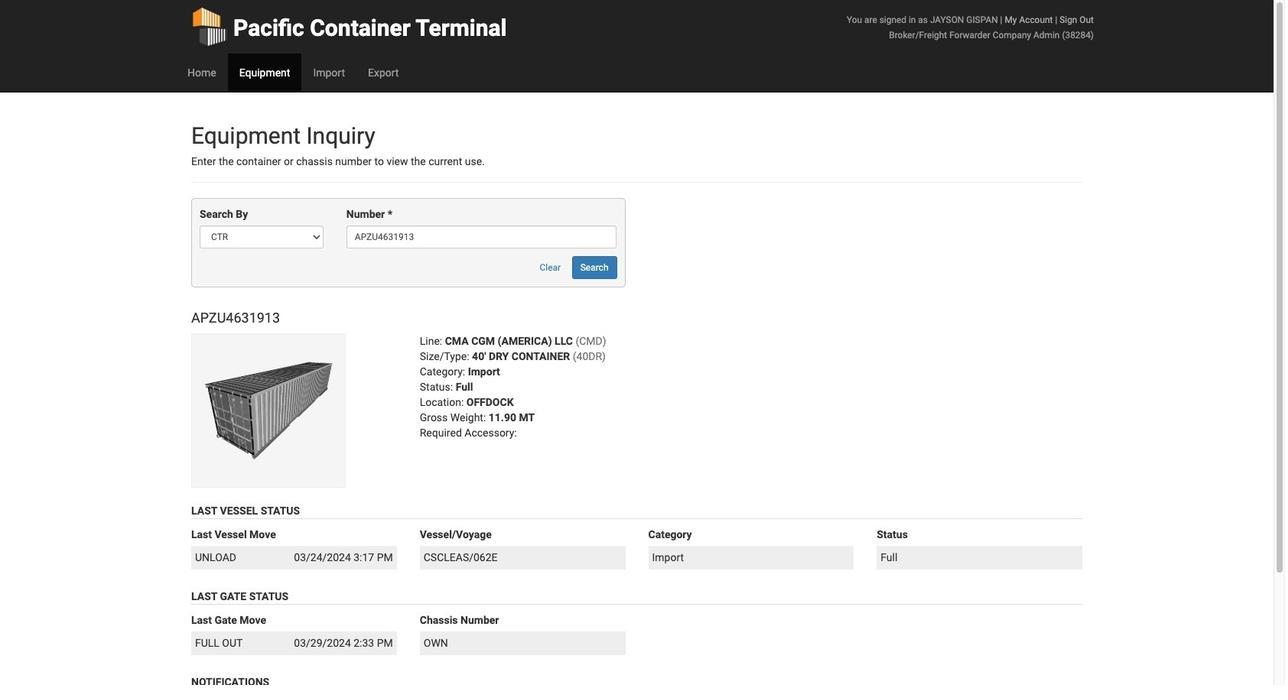 Task type: locate. For each thing, give the bounding box(es) containing it.
None text field
[[346, 226, 617, 249]]



Task type: describe. For each thing, give the bounding box(es) containing it.
40dr image
[[191, 334, 346, 488]]



Task type: vqa. For each thing, say whether or not it's contained in the screenshot.
Long
no



